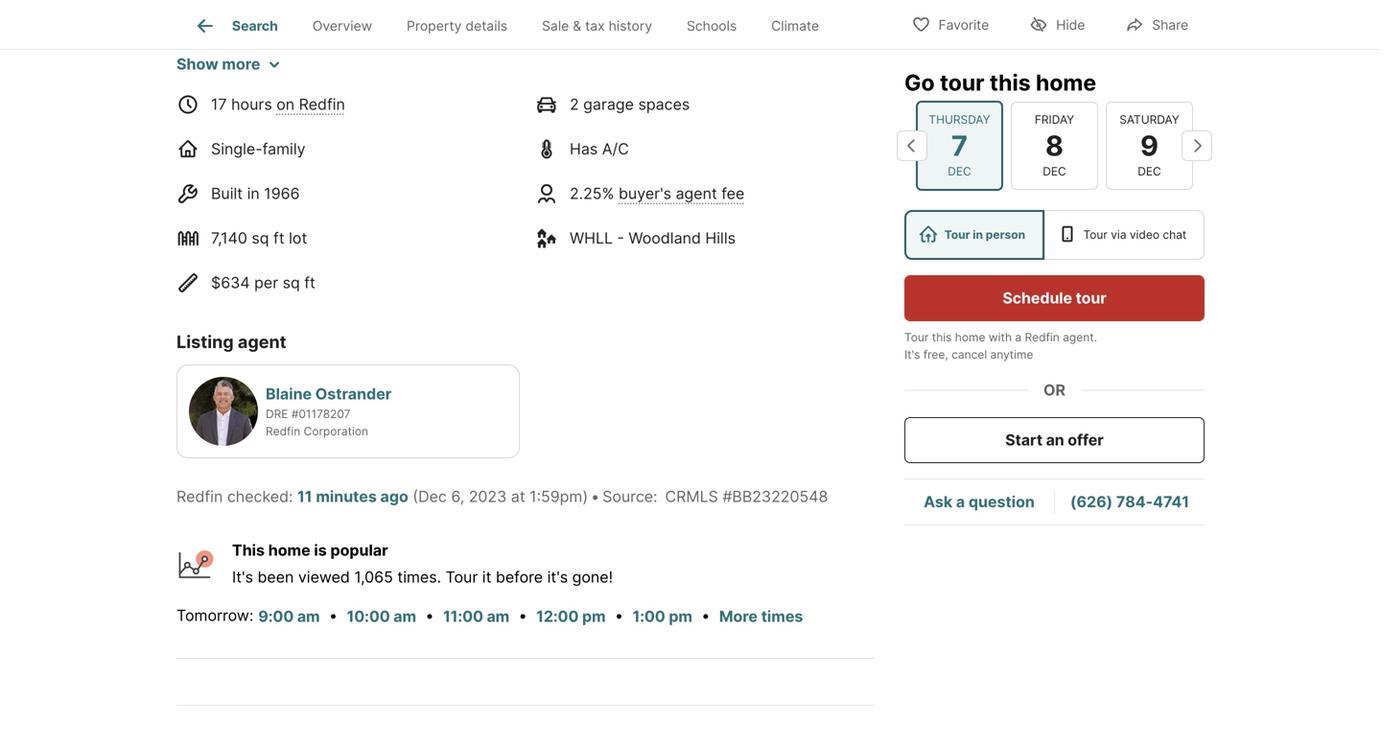 Task type: locate. For each thing, give the bounding box(es) containing it.
2 horizontal spatial dec
[[1138, 164, 1161, 178]]

1 dec from the left
[[948, 164, 971, 178]]

1 horizontal spatial tour
[[1076, 289, 1106, 307]]

3 am from the left
[[487, 607, 509, 626]]

• left 12:00
[[519, 606, 527, 625]]

tax
[[585, 18, 605, 34]]

tour inside option
[[1083, 228, 1108, 242]]

None button
[[916, 100, 1003, 191], [1011, 101, 1098, 190], [1106, 101, 1193, 190], [916, 100, 1003, 191], [1011, 101, 1098, 190], [1106, 101, 1193, 190]]

been
[[257, 568, 294, 586]]

dec
[[948, 164, 971, 178], [1043, 164, 1066, 178], [1138, 164, 1161, 178]]

in inside option
[[973, 228, 983, 242]]

0 horizontal spatial pm
[[582, 607, 606, 626]]

1 vertical spatial this
[[932, 330, 952, 344]]

more
[[719, 607, 758, 626]]

tour for go
[[940, 69, 985, 96]]

dec down 7
[[948, 164, 971, 178]]

share button
[[1109, 4, 1205, 44]]

1 vertical spatial home
[[955, 330, 985, 344]]

hours
[[231, 95, 272, 113]]

0 vertical spatial this
[[990, 69, 1031, 96]]

ft
[[273, 229, 285, 247], [304, 273, 315, 292]]

0 vertical spatial it's
[[904, 348, 920, 362]]

tour for tour via video chat
[[1083, 228, 1108, 242]]

bb23220548
[[732, 487, 828, 506]]

built
[[211, 184, 243, 203]]

redfin down the dre
[[266, 424, 300, 438]]

1 vertical spatial ft
[[304, 273, 315, 292]]

go
[[904, 69, 935, 96]]

1 horizontal spatial it's
[[904, 348, 920, 362]]

0 horizontal spatial this
[[932, 330, 952, 344]]

tour for tour this home with a redfin agent. it's free, cancel anytime
[[904, 330, 929, 344]]

schedule tour
[[1003, 289, 1106, 307]]

0 vertical spatial a
[[1015, 330, 1022, 344]]

1 vertical spatial #
[[723, 487, 732, 506]]

0 vertical spatial tour
[[940, 69, 985, 96]]

tour up the free,
[[904, 330, 929, 344]]

dec for 8
[[1043, 164, 1066, 178]]

1 vertical spatial it's
[[232, 568, 253, 586]]

it's
[[904, 348, 920, 362], [232, 568, 253, 586]]

• left 1:00
[[615, 606, 623, 625]]

10:00
[[347, 607, 390, 626]]

tour inside button
[[1076, 289, 1106, 307]]

family
[[262, 139, 306, 158]]

tomorrow:
[[176, 606, 253, 625]]

9
[[1140, 129, 1159, 162]]

sale & tax history tab
[[525, 3, 669, 49]]

home up cancel
[[955, 330, 985, 344]]

ft left 'lot'
[[273, 229, 285, 247]]

popular
[[330, 541, 388, 559]]

1 vertical spatial sq
[[283, 273, 300, 292]]

0 horizontal spatial am
[[297, 607, 320, 626]]

0 vertical spatial #
[[291, 407, 299, 421]]

# right crmls
[[723, 487, 732, 506]]

tour inside option
[[944, 228, 970, 242]]

2 vertical spatial home
[[268, 541, 310, 559]]

home
[[1036, 69, 1096, 96], [955, 330, 985, 344], [268, 541, 310, 559]]

hide
[[1056, 17, 1085, 33]]

home up been on the bottom of the page
[[268, 541, 310, 559]]

1 horizontal spatial in
[[973, 228, 983, 242]]

it's left the free,
[[904, 348, 920, 362]]

redfin right on
[[299, 95, 345, 113]]

2 horizontal spatial home
[[1036, 69, 1096, 96]]

pm
[[582, 607, 606, 626], [669, 607, 692, 626]]

pm right 1:00
[[669, 607, 692, 626]]

crmls
[[665, 487, 718, 506]]

2023
[[469, 487, 507, 506]]

hide button
[[1013, 4, 1101, 44]]

2.25% buyer's agent fee
[[570, 184, 745, 203]]

1 horizontal spatial pm
[[669, 607, 692, 626]]

dec for 7
[[948, 164, 971, 178]]

tour left it
[[446, 568, 478, 586]]

0 horizontal spatial home
[[268, 541, 310, 559]]

• left more
[[701, 606, 710, 625]]

with
[[989, 330, 1012, 344]]

0 horizontal spatial it's
[[232, 568, 253, 586]]

1 horizontal spatial home
[[955, 330, 985, 344]]

this up the free,
[[932, 330, 952, 344]]

tour for tour in person
[[944, 228, 970, 242]]

1 vertical spatial in
[[973, 228, 983, 242]]

3 dec from the left
[[1138, 164, 1161, 178]]

a right with
[[1015, 330, 1022, 344]]

start an offer button
[[904, 417, 1205, 463]]

0 horizontal spatial ft
[[273, 229, 285, 247]]

2
[[570, 95, 579, 113]]

tour
[[940, 69, 985, 96], [1076, 289, 1106, 307]]

this inside tour this home with a redfin agent. it's free, cancel anytime
[[932, 330, 952, 344]]

tour up agent.
[[1076, 289, 1106, 307]]

11:00
[[443, 607, 483, 626]]

dec down 8
[[1043, 164, 1066, 178]]

ask
[[924, 492, 953, 511]]

tour via video chat
[[1083, 228, 1187, 242]]

1 horizontal spatial dec
[[1043, 164, 1066, 178]]

overview tab
[[295, 3, 389, 49]]

or
[[1043, 381, 1066, 399]]

in right built
[[247, 184, 260, 203]]

show
[[176, 54, 218, 73]]

•
[[591, 487, 600, 506], [329, 606, 338, 625], [425, 606, 434, 625], [519, 606, 527, 625], [615, 606, 623, 625], [701, 606, 710, 625]]

dec down 9
[[1138, 164, 1161, 178]]

in left person
[[973, 228, 983, 242]]

7,140
[[211, 229, 247, 247]]

1 horizontal spatial ft
[[304, 273, 315, 292]]

tour in person option
[[904, 210, 1044, 260]]

(dec
[[413, 487, 447, 506]]

tour for schedule
[[1076, 289, 1106, 307]]

dec inside friday 8 dec
[[1043, 164, 1066, 178]]

-
[[617, 229, 624, 247]]

0 horizontal spatial dec
[[948, 164, 971, 178]]

agent right listing
[[238, 331, 286, 352]]

gone!
[[572, 568, 613, 586]]

• left the source:
[[591, 487, 600, 506]]

thursday
[[929, 112, 990, 126]]

a
[[1015, 330, 1022, 344], [956, 492, 965, 511]]

1 horizontal spatial am
[[393, 607, 416, 626]]

17
[[211, 95, 227, 113]]

0 vertical spatial sq
[[252, 229, 269, 247]]

has
[[570, 139, 598, 158]]

(626) 784-4741 link
[[1070, 492, 1189, 511]]

dec inside thursday 7 dec
[[948, 164, 971, 178]]

whll - woodland hills
[[570, 229, 736, 247]]

tab list
[[176, 0, 852, 49]]

redfin up anytime
[[1025, 330, 1060, 344]]

list box
[[904, 210, 1205, 260]]

home up friday
[[1036, 69, 1096, 96]]

am right the 10:00
[[393, 607, 416, 626]]

2 am from the left
[[393, 607, 416, 626]]

this up thursday on the right
[[990, 69, 1031, 96]]

0 horizontal spatial a
[[956, 492, 965, 511]]

0 horizontal spatial tour
[[940, 69, 985, 96]]

dec inside saturday 9 dec
[[1138, 164, 1161, 178]]

0 horizontal spatial in
[[247, 184, 260, 203]]

1 vertical spatial a
[[956, 492, 965, 511]]

&
[[573, 18, 581, 34]]

tour via video chat option
[[1044, 210, 1205, 260]]

am right 11:00
[[487, 607, 509, 626]]

# right the dre
[[291, 407, 299, 421]]

am right 9:00
[[297, 607, 320, 626]]

0 vertical spatial agent
[[676, 184, 717, 203]]

0 horizontal spatial #
[[291, 407, 299, 421]]

details
[[466, 18, 508, 34]]

11
[[297, 487, 312, 506]]

tour left via
[[1083, 228, 1108, 242]]

search link
[[194, 14, 278, 37]]

ago
[[380, 487, 408, 506]]

schools tab
[[669, 3, 754, 49]]

7
[[951, 129, 968, 162]]

pm right 12:00
[[582, 607, 606, 626]]

1 pm from the left
[[582, 607, 606, 626]]

# inside blaine ostrander dre # 01178207 redfin corporation
[[291, 407, 299, 421]]

sq
[[252, 229, 269, 247], [283, 273, 300, 292]]

sq right the 7,140
[[252, 229, 269, 247]]

person
[[986, 228, 1025, 242]]

agent left fee
[[676, 184, 717, 203]]

go tour this home
[[904, 69, 1096, 96]]

redfin inside blaine ostrander dre # 01178207 redfin corporation
[[266, 424, 300, 438]]

viewed
[[298, 568, 350, 586]]

it's inside this home is popular it's been viewed 1,065 times. tour it before it's gone!
[[232, 568, 253, 586]]

11 minutes ago link
[[297, 487, 408, 506], [297, 487, 408, 506]]

0 vertical spatial in
[[247, 184, 260, 203]]

2 horizontal spatial am
[[487, 607, 509, 626]]

redfin inside tour this home with a redfin agent. it's free, cancel anytime
[[1025, 330, 1060, 344]]

1 horizontal spatial sq
[[283, 273, 300, 292]]

tour inside tour this home with a redfin agent. it's free, cancel anytime
[[904, 330, 929, 344]]

friday 8 dec
[[1035, 112, 1074, 178]]

previous image
[[897, 130, 927, 161]]

tour up thursday on the right
[[940, 69, 985, 96]]

in for tour
[[973, 228, 983, 242]]

ft right per at left
[[304, 273, 315, 292]]

2 pm from the left
[[669, 607, 692, 626]]

tomorrow: 9:00 am • 10:00 am • 11:00 am • 12:00 pm • 1:00 pm • more times
[[176, 606, 803, 626]]

1 vertical spatial agent
[[238, 331, 286, 352]]

in for built
[[247, 184, 260, 203]]

2 dec from the left
[[1043, 164, 1066, 178]]

2.25%
[[570, 184, 614, 203]]

a/c
[[602, 139, 629, 158]]

1966
[[264, 184, 300, 203]]

sq right per at left
[[283, 273, 300, 292]]

thursday 7 dec
[[929, 112, 990, 178]]

checked:
[[227, 487, 293, 506]]

a right ask
[[956, 492, 965, 511]]

1:00 pm button
[[632, 604, 693, 629]]

tour left person
[[944, 228, 970, 242]]

1 vertical spatial tour
[[1076, 289, 1106, 307]]

1 horizontal spatial a
[[1015, 330, 1022, 344]]

0 horizontal spatial agent
[[238, 331, 286, 352]]

it's down this
[[232, 568, 253, 586]]



Task type: describe. For each thing, give the bounding box(es) containing it.
fee
[[721, 184, 745, 203]]

(626) 784-4741
[[1070, 492, 1189, 511]]

via
[[1111, 228, 1126, 242]]

$634
[[211, 273, 250, 292]]

saturday 9 dec
[[1120, 112, 1179, 178]]

saturday
[[1120, 112, 1179, 126]]

tour this home with a redfin agent. it's free, cancel anytime
[[904, 330, 1097, 362]]

17 hours on redfin
[[211, 95, 345, 113]]

ostrander
[[315, 384, 392, 403]]

0 vertical spatial home
[[1036, 69, 1096, 96]]

it's inside tour this home with a redfin agent. it's free, cancel anytime
[[904, 348, 920, 362]]

sale & tax history
[[542, 18, 652, 34]]

1 horizontal spatial agent
[[676, 184, 717, 203]]

schedule tour button
[[904, 275, 1205, 321]]

ask a question
[[924, 492, 1035, 511]]

favorite button
[[895, 4, 1005, 44]]

question
[[969, 492, 1035, 511]]

times
[[761, 607, 803, 626]]

01178207
[[299, 407, 351, 421]]

listing
[[176, 331, 234, 352]]

property
[[407, 18, 462, 34]]

overview
[[312, 18, 372, 34]]

has a/c
[[570, 139, 629, 158]]

offer
[[1068, 431, 1104, 449]]

buyer's
[[619, 184, 671, 203]]

2 garage spaces
[[570, 95, 690, 113]]

home inside this home is popular it's been viewed 1,065 times. tour it before it's gone!
[[268, 541, 310, 559]]

sale
[[542, 18, 569, 34]]

agent.
[[1063, 330, 1097, 344]]

9:00
[[258, 607, 294, 626]]

cancel
[[952, 348, 987, 362]]

blaine ostrander dre # 01178207 redfin corporation
[[266, 384, 392, 438]]

$634 per sq ft
[[211, 273, 315, 292]]

this
[[232, 541, 265, 559]]

• left the 10:00
[[329, 606, 338, 625]]

climate
[[771, 18, 819, 34]]

1,065
[[354, 568, 393, 586]]

0 vertical spatial ft
[[273, 229, 285, 247]]

list box containing tour in person
[[904, 210, 1205, 260]]

more
[[222, 54, 260, 73]]

redfin checked: 11 minutes ago (dec 6, 2023 at 1:59pm) • source: crmls # bb23220548
[[176, 487, 828, 506]]

an
[[1046, 431, 1064, 449]]

show more button
[[176, 53, 280, 76]]

property details tab
[[389, 3, 525, 49]]

on
[[276, 95, 295, 113]]

single-
[[211, 139, 262, 158]]

0 horizontal spatial sq
[[252, 229, 269, 247]]

minutes
[[316, 487, 377, 506]]

whll
[[570, 229, 613, 247]]

friday
[[1035, 112, 1074, 126]]

dre
[[266, 407, 288, 421]]

share
[[1152, 17, 1188, 33]]

12:00 pm button
[[535, 604, 607, 629]]

tab list containing search
[[176, 0, 852, 49]]

single-family
[[211, 139, 306, 158]]

garage
[[583, 95, 634, 113]]

this home is popular it's been viewed 1,065 times. tour it before it's gone!
[[232, 541, 613, 586]]

1 am from the left
[[297, 607, 320, 626]]

next image
[[1182, 130, 1212, 161]]

4741
[[1153, 492, 1189, 511]]

lot
[[289, 229, 307, 247]]

climate tab
[[754, 3, 836, 49]]

dec for 9
[[1138, 164, 1161, 178]]

redfin left checked:
[[176, 487, 223, 506]]

it's
[[547, 568, 568, 586]]

at
[[511, 487, 525, 506]]

• left 11:00
[[425, 606, 434, 625]]

1 horizontal spatial #
[[723, 487, 732, 506]]

corporation
[[304, 424, 368, 438]]

anytime
[[990, 348, 1033, 362]]

blaine ostrander link
[[266, 384, 392, 403]]

property details
[[407, 18, 508, 34]]

ask a question link
[[924, 492, 1035, 511]]

show more
[[176, 54, 260, 73]]

more times link
[[719, 607, 803, 626]]

1 horizontal spatial this
[[990, 69, 1031, 96]]

(626)
[[1070, 492, 1113, 511]]

free,
[[923, 348, 948, 362]]

start an offer
[[1005, 431, 1104, 449]]

per
[[254, 273, 278, 292]]

hills
[[705, 229, 736, 247]]

favorite
[[939, 17, 989, 33]]

784-
[[1116, 492, 1153, 511]]

blaine ostrander image
[[189, 377, 258, 446]]

times.
[[397, 568, 441, 586]]

history
[[609, 18, 652, 34]]

schools
[[687, 18, 737, 34]]

a inside tour this home with a redfin agent. it's free, cancel anytime
[[1015, 330, 1022, 344]]

12:00
[[536, 607, 579, 626]]

tour inside this home is popular it's been viewed 1,065 times. tour it before it's gone!
[[446, 568, 478, 586]]

9:00 am button
[[257, 604, 321, 629]]

it
[[482, 568, 491, 586]]

tour in person
[[944, 228, 1025, 242]]

on redfin link
[[276, 95, 345, 113]]

start
[[1005, 431, 1043, 449]]

listing agent
[[176, 331, 286, 352]]

home inside tour this home with a redfin agent. it's free, cancel anytime
[[955, 330, 985, 344]]

is
[[314, 541, 327, 559]]



Task type: vqa. For each thing, say whether or not it's contained in the screenshot.
SELLING?
no



